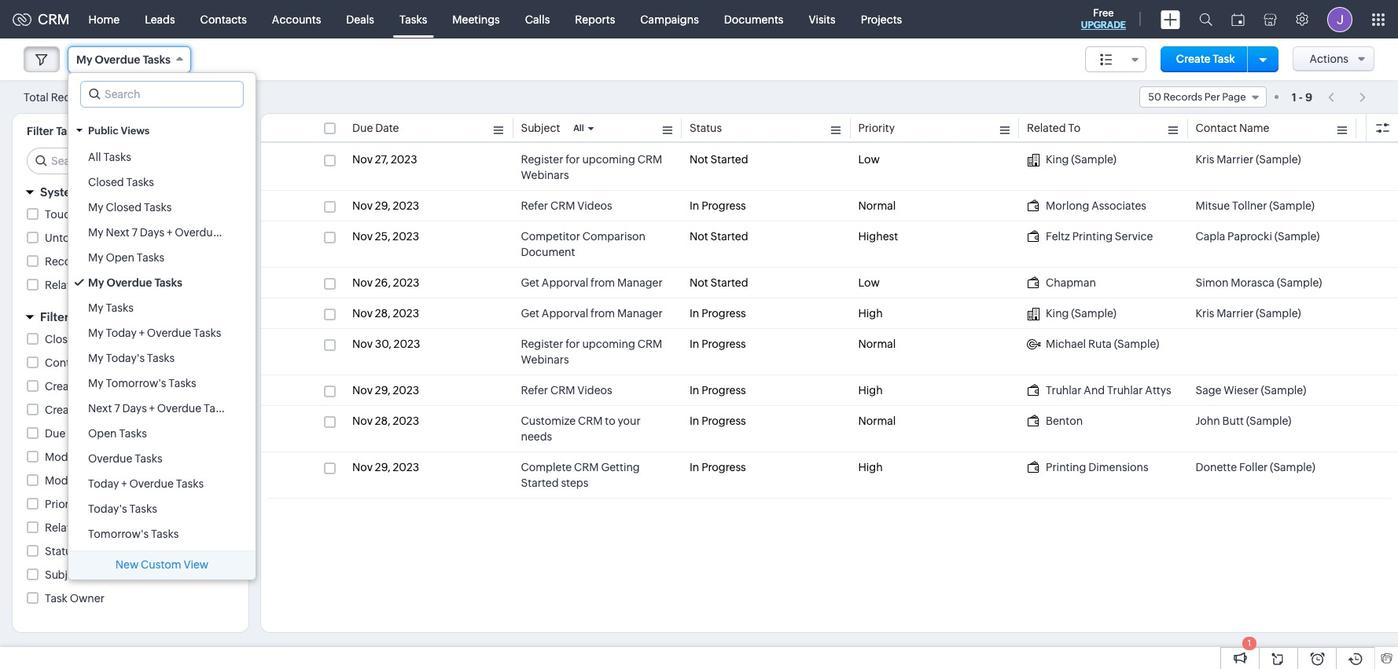 Task type: describe. For each thing, give the bounding box(es) containing it.
videos for normal
[[577, 200, 612, 212]]

0 vertical spatial today's
[[106, 352, 145, 365]]

progress for your
[[701, 415, 746, 428]]

created by
[[45, 381, 101, 393]]

tasks link
[[387, 0, 440, 38]]

king (sample) for low
[[1046, 153, 1117, 166]]

my up 'created time'
[[88, 377, 103, 390]]

(sample) inside michael ruta (sample) link
[[1114, 338, 1159, 351]]

free
[[1093, 7, 1114, 19]]

kris marrier (sample) for low
[[1196, 153, 1301, 166]]

1 progress from the top
[[701, 200, 746, 212]]

0 horizontal spatial 7
[[114, 403, 120, 415]]

meetings
[[452, 13, 500, 26]]

projects link
[[848, 0, 915, 38]]

register for upcoming crm webinars for in progress
[[521, 338, 662, 366]]

refer crm videos for normal
[[521, 200, 612, 212]]

ruta
[[1088, 338, 1112, 351]]

overdue inside field
[[95, 53, 140, 66]]

29, for morlong associates
[[375, 200, 390, 212]]

nov for competitor comparison document link
[[352, 230, 373, 243]]

0 horizontal spatial due
[[45, 428, 66, 440]]

2023 for michael ruta (sample) link
[[394, 338, 420, 351]]

overdue down system defined filters dropdown button at the top of page
[[175, 226, 219, 239]]

overdue down my tomorrow's tasks
[[157, 403, 201, 415]]

overdue down overdue tasks
[[129, 478, 174, 491]]

0 vertical spatial subject
[[521, 122, 560, 134]]

50 Records Per Page field
[[1140, 86, 1266, 108]]

tomorrow's tasks
[[88, 528, 179, 541]]

nov for not started the register for upcoming crm webinars link
[[352, 153, 373, 166]]

donette
[[1196, 462, 1237, 474]]

overdue down my open tasks
[[106, 277, 152, 289]]

calendar image
[[1231, 13, 1245, 26]]

Search text field
[[28, 149, 236, 174]]

all for all tasks
[[88, 151, 101, 164]]

high for king (sample)
[[858, 307, 883, 320]]

1 vertical spatial printing
[[1046, 462, 1086, 474]]

public views
[[88, 125, 150, 137]]

0 horizontal spatial name
[[88, 357, 119, 370]]

nov for refer crm videos link for normal
[[352, 200, 373, 212]]

chapman link
[[1027, 275, 1096, 291]]

by
[[86, 125, 99, 138]]

manager for not
[[617, 277, 663, 289]]

50 records per page
[[1148, 91, 1246, 103]]

Search text field
[[81, 82, 243, 107]]

profile image
[[1327, 7, 1352, 32]]

webinars for nov 27, 2023
[[521, 169, 569, 182]]

register for upcoming crm webinars for not started
[[521, 153, 662, 182]]

needs
[[521, 431, 552, 443]]

0 vertical spatial related to
[[1027, 122, 1081, 134]]

created for created time
[[45, 404, 86, 417]]

public views button
[[68, 117, 256, 145]]

in for manager
[[690, 307, 699, 320]]

crm inside the complete crm getting started steps
[[574, 462, 599, 474]]

0 vertical spatial next
[[106, 226, 130, 239]]

0 vertical spatial tomorrow's
[[106, 377, 166, 390]]

time for closed time
[[83, 333, 108, 346]]

+ up my today's tasks at bottom left
[[139, 327, 145, 340]]

search element
[[1190, 0, 1222, 39]]

closed for closed time
[[45, 333, 81, 346]]

michael ruta (sample)
[[1046, 338, 1159, 351]]

nov 29, 2023 for morlong associates
[[352, 200, 419, 212]]

marrier for high
[[1217, 307, 1253, 320]]

1 horizontal spatial priority
[[858, 122, 895, 134]]

printing inside "link"
[[1072, 230, 1113, 243]]

4 nov from the top
[[352, 277, 373, 289]]

in for your
[[690, 415, 699, 428]]

1 vertical spatial to
[[86, 522, 98, 535]]

2023 for 'benton' 'link'
[[393, 415, 419, 428]]

1 for 1
[[1248, 639, 1251, 649]]

my overdue tasks inside public views region
[[88, 277, 182, 289]]

in for crm
[[690, 338, 699, 351]]

to
[[605, 415, 615, 428]]

1 vertical spatial related
[[45, 279, 84, 292]]

fields
[[88, 311, 122, 324]]

nov for refer crm videos link corresponding to high
[[352, 384, 373, 397]]

feltz printing service
[[1046, 230, 1153, 243]]

(sample) up michael ruta (sample) link
[[1071, 307, 1117, 320]]

+ down my closed tasks
[[167, 226, 172, 239]]

not for crm
[[690, 153, 708, 166]]

your
[[618, 415, 641, 428]]

visits link
[[796, 0, 848, 38]]

low for chapman
[[858, 277, 880, 289]]

1 truhlar from the left
[[1046, 384, 1082, 397]]

leads link
[[132, 0, 188, 38]]

1 vertical spatial today
[[88, 478, 119, 491]]

page
[[1222, 91, 1246, 103]]

new custom view link
[[68, 552, 256, 580]]

michael ruta (sample) link
[[1027, 337, 1159, 352]]

projects
[[861, 13, 902, 26]]

in progress for crm
[[690, 338, 746, 351]]

30,
[[375, 338, 391, 351]]

getting
[[601, 462, 640, 474]]

new custom view
[[115, 559, 209, 572]]

1 vertical spatial contact name
[[45, 357, 119, 370]]

my down untouched records
[[88, 252, 103, 264]]

0 horizontal spatial related to
[[45, 522, 98, 535]]

2023 for morlong associates link
[[393, 200, 419, 212]]

records for touched
[[92, 208, 134, 221]]

28, for customize
[[375, 415, 390, 428]]

king for high
[[1046, 307, 1069, 320]]

records for untouched
[[105, 232, 147, 245]]

(sample) down simon morasca (sample)
[[1256, 307, 1301, 320]]

wieser
[[1224, 384, 1259, 397]]

service
[[1115, 230, 1153, 243]]

donette foller (sample) link
[[1196, 460, 1315, 476]]

mitsue tollner (sample) link
[[1196, 198, 1315, 214]]

documents
[[724, 13, 784, 26]]

1 vertical spatial due date
[[45, 428, 92, 440]]

complete
[[521, 462, 572, 474]]

total
[[24, 91, 49, 103]]

untouched
[[45, 232, 102, 245]]

nov 29, 2023 for truhlar and truhlar attys
[[352, 384, 419, 397]]

0 horizontal spatial contact
[[45, 357, 86, 370]]

steps
[[561, 477, 588, 490]]

system defined filters
[[40, 186, 166, 199]]

paprocki
[[1227, 230, 1272, 243]]

nov for the register for upcoming crm webinars link for in progress
[[352, 338, 373, 351]]

john butt (sample)
[[1196, 415, 1291, 428]]

1 in from the top
[[690, 200, 699, 212]]

+ down my tomorrow's tasks
[[149, 403, 155, 415]]

owner
[[70, 593, 105, 605]]

complete crm getting started steps link
[[521, 460, 674, 491]]

0 horizontal spatial priority
[[45, 499, 81, 511]]

modified time
[[45, 475, 118, 488]]

My Overdue Tasks field
[[68, 46, 191, 73]]

0 horizontal spatial status
[[45, 546, 77, 558]]

create task
[[1176, 53, 1235, 65]]

get apporval from manager link for in progress
[[521, 306, 663, 322]]

2 vertical spatial related
[[45, 522, 84, 535]]

john
[[1196, 415, 1220, 428]]

apporval for in progress
[[542, 307, 588, 320]]

simon
[[1196, 277, 1229, 289]]

morasca
[[1231, 277, 1275, 289]]

my tomorrow's tasks
[[88, 377, 196, 390]]

butt
[[1222, 415, 1244, 428]]

actions
[[1309, 53, 1349, 65]]

benton link
[[1027, 414, 1083, 429]]

custom
[[141, 559, 181, 572]]

documents link
[[711, 0, 796, 38]]

deals
[[346, 13, 374, 26]]

truhlar and truhlar attys
[[1046, 384, 1171, 397]]

progress for crm
[[701, 338, 746, 351]]

0 vertical spatial days
[[140, 226, 164, 239]]

(sample) up morlong associates on the top of page
[[1071, 153, 1117, 166]]

my today + overdue tasks
[[88, 327, 221, 340]]

document
[[521, 246, 575, 259]]

my down related records action
[[88, 302, 103, 315]]

new
[[115, 559, 139, 572]]

customize crm to your needs link
[[521, 414, 674, 445]]

5 nov from the top
[[352, 307, 373, 320]]

high for truhlar and truhlar attys
[[858, 384, 883, 397]]

0 horizontal spatial task
[[45, 593, 67, 605]]

from for not started
[[591, 277, 615, 289]]

started for register for upcoming crm webinars
[[710, 153, 748, 166]]

+ down overdue tasks
[[121, 478, 127, 491]]

my down record action
[[88, 277, 104, 289]]

modified by
[[45, 451, 106, 464]]

kris marrier (sample) link for low
[[1196, 152, 1301, 167]]

(sample) inside john butt (sample) link
[[1246, 415, 1291, 428]]

get apporval from manager link for not started
[[521, 275, 663, 291]]

my down "touched records"
[[88, 226, 103, 239]]

upgrade
[[1081, 20, 1126, 31]]

filter for filter by fields
[[40, 311, 69, 324]]

0 vertical spatial status
[[690, 122, 722, 134]]

overdue up my today's tasks at bottom left
[[147, 327, 191, 340]]

campaigns link
[[628, 0, 711, 38]]

my tasks
[[88, 302, 133, 315]]

upcoming for not started
[[582, 153, 635, 166]]

in progress for manager
[[690, 307, 746, 320]]

by for modified
[[93, 451, 106, 464]]

0 vertical spatial open
[[106, 252, 134, 264]]

search image
[[1199, 13, 1212, 26]]

1 horizontal spatial due date
[[352, 122, 399, 134]]

4 in progress from the top
[[690, 384, 746, 397]]

free upgrade
[[1081, 7, 1126, 31]]

morlong
[[1046, 200, 1089, 212]]

0 vertical spatial action
[[84, 256, 118, 268]]

all for all
[[573, 123, 584, 133]]

printing dimensions
[[1046, 462, 1148, 474]]

modified for modified time
[[45, 475, 91, 488]]

campaigns
[[640, 13, 699, 26]]

progress for manager
[[701, 307, 746, 320]]

contacts
[[200, 13, 247, 26]]

25,
[[375, 230, 390, 243]]

dimensions
[[1088, 462, 1148, 474]]

open tasks
[[88, 428, 147, 440]]

complete crm getting started steps
[[521, 462, 640, 490]]

nov 25, 2023
[[352, 230, 419, 243]]

0 horizontal spatial date
[[68, 428, 92, 440]]

1 in progress from the top
[[690, 200, 746, 212]]

calls link
[[512, 0, 562, 38]]

in for started
[[690, 462, 699, 474]]

accounts
[[272, 13, 321, 26]]

1 vertical spatial open
[[88, 428, 117, 440]]

competitor
[[521, 230, 580, 243]]

1 vertical spatial days
[[122, 403, 147, 415]]

1 horizontal spatial contact
[[1196, 122, 1237, 134]]

feltz printing service link
[[1027, 229, 1153, 245]]

defined
[[84, 186, 129, 199]]



Task type: locate. For each thing, give the bounding box(es) containing it.
2023 for truhlar and truhlar attys link
[[393, 384, 419, 397]]

king (sample) up morlong associates link
[[1046, 153, 1117, 166]]

for for in
[[566, 338, 580, 351]]

1 get from the top
[[521, 277, 539, 289]]

contact
[[1196, 122, 1237, 134], [45, 357, 86, 370]]

tasks inside field
[[143, 53, 171, 66]]

my overdue tasks down 'home'
[[76, 53, 171, 66]]

1 vertical spatial from
[[591, 307, 615, 320]]

filter up closed time
[[40, 311, 69, 324]]

1 king (sample) link from the top
[[1027, 152, 1117, 167]]

(sample) right 'foller'
[[1270, 462, 1315, 474]]

2 king (sample) from the top
[[1046, 307, 1117, 320]]

0 vertical spatial related
[[1027, 122, 1066, 134]]

nov 29, 2023 for printing dimensions
[[352, 462, 419, 474]]

to down today's tasks
[[86, 522, 98, 535]]

1 vertical spatial king
[[1046, 307, 1069, 320]]

2 from from the top
[[591, 307, 615, 320]]

tollner
[[1232, 200, 1267, 212]]

1 marrier from the top
[[1217, 153, 1253, 166]]

1 kris marrier (sample) link from the top
[[1196, 152, 1301, 167]]

1 register for upcoming crm webinars from the top
[[521, 153, 662, 182]]

webinars up customize
[[521, 354, 569, 366]]

normal
[[858, 200, 896, 212], [858, 338, 896, 351], [858, 415, 896, 428]]

system defined filters button
[[13, 178, 248, 206]]

contacts link
[[188, 0, 259, 38]]

1 vertical spatial apporval
[[542, 307, 588, 320]]

1 apporval from the top
[[542, 277, 588, 289]]

date down 'created time'
[[68, 428, 92, 440]]

6 in progress from the top
[[690, 462, 746, 474]]

in progress for your
[[690, 415, 746, 428]]

(sample) up mitsue tollner (sample)
[[1256, 153, 1301, 166]]

1 not started from the top
[[690, 153, 748, 166]]

time
[[83, 333, 108, 346], [88, 404, 113, 417], [93, 475, 118, 488]]

simon morasca (sample) link
[[1196, 275, 1322, 291]]

0 vertical spatial date
[[375, 122, 399, 134]]

refer crm videos link up competitor
[[521, 198, 612, 214]]

1 vertical spatial 28,
[[375, 415, 390, 428]]

0 vertical spatial 29,
[[375, 200, 390, 212]]

2 vertical spatial nov 29, 2023
[[352, 462, 419, 474]]

1 vertical spatial subject
[[45, 569, 84, 582]]

task right create
[[1213, 53, 1235, 65]]

king (sample) link down chapman
[[1027, 306, 1117, 322]]

-
[[1299, 91, 1303, 103]]

1 register for upcoming crm webinars link from the top
[[521, 152, 674, 183]]

truhlar up benton
[[1046, 384, 1082, 397]]

created down created by
[[45, 404, 86, 417]]

2 for from the top
[[566, 338, 580, 351]]

(sample) inside mitsue tollner (sample) link
[[1269, 200, 1315, 212]]

kris down "simon"
[[1196, 307, 1214, 320]]

records down defined
[[92, 208, 134, 221]]

2 progress from the top
[[701, 307, 746, 320]]

nov for complete crm getting started steps link
[[352, 462, 373, 474]]

meetings link
[[440, 0, 512, 38]]

public views region
[[68, 145, 256, 547]]

register for upcoming crm webinars up comparison
[[521, 153, 662, 182]]

1 - 9
[[1292, 91, 1312, 103]]

2 vertical spatial not
[[690, 277, 708, 289]]

by up modified time
[[93, 451, 106, 464]]

1 vertical spatial task
[[45, 593, 67, 605]]

low for king (sample)
[[858, 153, 880, 166]]

apporval for not started
[[542, 277, 588, 289]]

king (sample) link for low
[[1027, 152, 1117, 167]]

normal for morlong
[[858, 200, 896, 212]]

0 vertical spatial videos
[[577, 200, 612, 212]]

2 vertical spatial closed
[[45, 333, 81, 346]]

refer for high
[[521, 384, 548, 397]]

not started for manager
[[690, 277, 748, 289]]

to
[[1068, 122, 1081, 134], [86, 522, 98, 535]]

refer crm videos link for normal
[[521, 198, 612, 214]]

2 register for upcoming crm webinars from the top
[[521, 338, 662, 366]]

2 king (sample) link from the top
[[1027, 306, 1117, 322]]

progress for started
[[701, 462, 746, 474]]

register for nov 27, 2023
[[521, 153, 563, 166]]

1 get apporval from manager link from the top
[[521, 275, 663, 291]]

records up my tasks
[[86, 279, 128, 292]]

videos
[[577, 200, 612, 212], [577, 384, 612, 397]]

king (sample) link for high
[[1027, 306, 1117, 322]]

register
[[521, 153, 563, 166], [521, 338, 563, 351]]

1 manager from the top
[[617, 277, 663, 289]]

0 vertical spatial king (sample) link
[[1027, 152, 1117, 167]]

1 for 1 - 9
[[1292, 91, 1296, 103]]

0 vertical spatial my overdue tasks
[[76, 53, 171, 66]]

videos for high
[[577, 384, 612, 397]]

name down closed time
[[88, 357, 119, 370]]

refer crm videos up customize
[[521, 384, 612, 397]]

0 vertical spatial time
[[83, 333, 108, 346]]

refer for normal
[[521, 200, 548, 212]]

public
[[88, 125, 119, 137]]

john butt (sample) link
[[1196, 414, 1291, 429]]

2023 for feltz printing service "link"
[[393, 230, 419, 243]]

5 in from the top
[[690, 415, 699, 428]]

1 29, from the top
[[375, 200, 390, 212]]

webinars
[[521, 169, 569, 182], [521, 354, 569, 366]]

0 vertical spatial today
[[106, 327, 137, 340]]

filters
[[132, 186, 166, 199]]

records for total
[[51, 91, 93, 103]]

navigation
[[1320, 86, 1374, 109]]

my down fields
[[88, 327, 103, 340]]

tomorrow's down my today's tasks at bottom left
[[106, 377, 166, 390]]

all
[[573, 123, 584, 133], [88, 151, 101, 164]]

closed down all tasks
[[88, 176, 124, 189]]

2 videos from the top
[[577, 384, 612, 397]]

2 upcoming from the top
[[582, 338, 635, 351]]

king (sample) link up morlong
[[1027, 152, 1117, 167]]

1 normal from the top
[[858, 200, 896, 212]]

not for manager
[[690, 277, 708, 289]]

my overdue tasks
[[76, 53, 171, 66], [88, 277, 182, 289]]

started inside the complete crm getting started steps
[[521, 477, 559, 490]]

1 refer crm videos from the top
[[521, 200, 612, 212]]

touched
[[45, 208, 90, 221]]

3 not from the top
[[690, 277, 708, 289]]

1 vertical spatial normal
[[858, 338, 896, 351]]

next up "open tasks" on the bottom of page
[[88, 403, 112, 415]]

1 modified from the top
[[45, 451, 91, 464]]

kris
[[1196, 153, 1214, 166], [1196, 307, 1214, 320]]

2 in progress from the top
[[690, 307, 746, 320]]

truhlar
[[1046, 384, 1082, 397], [1107, 384, 1143, 397]]

0 vertical spatial register
[[521, 153, 563, 166]]

1 vertical spatial nov 29, 2023
[[352, 384, 419, 397]]

1 horizontal spatial contact name
[[1196, 122, 1269, 134]]

1 vertical spatial kris marrier (sample) link
[[1196, 306, 1301, 322]]

michael
[[1046, 338, 1086, 351]]

time up "open tasks" on the bottom of page
[[88, 404, 113, 417]]

2 king from the top
[[1046, 307, 1069, 320]]

customize crm to your needs
[[521, 415, 641, 443]]

1 upcoming from the top
[[582, 153, 635, 166]]

row group containing nov 27, 2023
[[261, 145, 1398, 499]]

1 vertical spatial webinars
[[521, 354, 569, 366]]

2 get apporval from manager from the top
[[521, 307, 663, 320]]

register for upcoming crm webinars link up comparison
[[521, 152, 674, 183]]

due date up 27,
[[352, 122, 399, 134]]

29, for printing dimensions
[[375, 462, 390, 474]]

2 high from the top
[[858, 384, 883, 397]]

refer crm videos link for high
[[521, 383, 612, 399]]

create menu image
[[1161, 10, 1180, 29]]

2 marrier from the top
[[1217, 307, 1253, 320]]

1 28, from the top
[[375, 307, 390, 320]]

0 vertical spatial get apporval from manager link
[[521, 275, 663, 291]]

by for created
[[88, 381, 101, 393]]

truhlar and truhlar attys link
[[1027, 383, 1171, 399]]

(sample) inside simon morasca (sample) link
[[1277, 277, 1322, 289]]

refer up competitor
[[521, 200, 548, 212]]

row group
[[261, 145, 1398, 499]]

1 horizontal spatial action
[[130, 279, 164, 292]]

due up modified by
[[45, 428, 66, 440]]

3 in from the top
[[690, 338, 699, 351]]

views
[[121, 125, 150, 137]]

modified for modified by
[[45, 451, 91, 464]]

overdue down "open tasks" on the bottom of page
[[88, 453, 132, 465]]

closed down defined
[[106, 201, 142, 214]]

1 created from the top
[[45, 381, 86, 393]]

reports
[[575, 13, 615, 26]]

nov 28, 2023 for get apporval from manager
[[352, 307, 419, 320]]

(sample) inside sage wieser (sample) link
[[1261, 384, 1306, 397]]

kris for high
[[1196, 307, 1214, 320]]

3 29, from the top
[[375, 462, 390, 474]]

3 normal from the top
[[858, 415, 896, 428]]

1 vertical spatial kris marrier (sample)
[[1196, 307, 1301, 320]]

3 nov 29, 2023 from the top
[[352, 462, 419, 474]]

tomorrow's down today's tasks
[[88, 528, 149, 541]]

my overdue tasks down my open tasks
[[88, 277, 182, 289]]

reports link
[[562, 0, 628, 38]]

record action
[[45, 256, 118, 268]]

next 7 days + overdue tasks
[[88, 403, 231, 415]]

logo image
[[13, 13, 31, 26]]

foller
[[1239, 462, 1268, 474]]

0 vertical spatial created
[[45, 381, 86, 393]]

4 in from the top
[[690, 384, 699, 397]]

nov 26, 2023
[[352, 277, 420, 289]]

for for not
[[566, 153, 580, 166]]

1 horizontal spatial date
[[375, 122, 399, 134]]

1 horizontal spatial truhlar
[[1107, 384, 1143, 397]]

3 in progress from the top
[[690, 338, 746, 351]]

filter by fields button
[[13, 304, 248, 331]]

by up closed time
[[71, 311, 86, 324]]

create
[[1176, 53, 1211, 65]]

0 vertical spatial contact name
[[1196, 122, 1269, 134]]

capla
[[1196, 230, 1225, 243]]

2 not from the top
[[690, 230, 708, 243]]

my overdue tasks inside field
[[76, 53, 171, 66]]

kris marrier (sample) link for high
[[1196, 306, 1301, 322]]

0 vertical spatial modified
[[45, 451, 91, 464]]

low up highest
[[858, 153, 880, 166]]

records inside 50 records per page field
[[1163, 91, 1202, 103]]

4 progress from the top
[[701, 384, 746, 397]]

upcoming for in progress
[[582, 338, 635, 351]]

get apporval from manager
[[521, 277, 663, 289], [521, 307, 663, 320]]

highest
[[858, 230, 898, 243]]

filter down total
[[27, 125, 54, 138]]

my down system defined filters
[[88, 201, 103, 214]]

upcoming
[[582, 153, 635, 166], [582, 338, 635, 351]]

today's
[[106, 352, 145, 365], [88, 503, 127, 516]]

my down closed time
[[88, 352, 103, 365]]

(sample) inside donette foller (sample) link
[[1270, 462, 1315, 474]]

50
[[1148, 91, 1161, 103]]

(sample) right paprocki
[[1274, 230, 1320, 243]]

0 horizontal spatial truhlar
[[1046, 384, 1082, 397]]

0 vertical spatial closed
[[88, 176, 124, 189]]

time for modified time
[[93, 475, 118, 488]]

2 truhlar from the left
[[1107, 384, 1143, 397]]

2 28, from the top
[[375, 415, 390, 428]]

and
[[1084, 384, 1105, 397]]

my today's tasks
[[88, 352, 175, 365]]

(sample) inside capla paprocki (sample) "link"
[[1274, 230, 1320, 243]]

nov 30, 2023
[[352, 338, 420, 351]]

printing down morlong associates on the top of page
[[1072, 230, 1113, 243]]

time down overdue tasks
[[93, 475, 118, 488]]

27,
[[375, 153, 388, 166]]

0 vertical spatial manager
[[617, 277, 663, 289]]

due date up modified by
[[45, 428, 92, 440]]

0 horizontal spatial due date
[[45, 428, 92, 440]]

my open tasks
[[88, 252, 164, 264]]

1 kris from the top
[[1196, 153, 1214, 166]]

records right 50
[[1163, 91, 1202, 103]]

created
[[45, 381, 86, 393], [45, 404, 86, 417]]

kris marrier (sample) link down morasca
[[1196, 306, 1301, 322]]

create menu element
[[1151, 0, 1190, 38]]

1 vertical spatial name
[[88, 357, 119, 370]]

king (sample) down chapman
[[1046, 307, 1117, 320]]

1 not from the top
[[690, 153, 708, 166]]

all inside public views region
[[88, 151, 101, 164]]

kris marrier (sample)
[[1196, 153, 1301, 166], [1196, 307, 1301, 320]]

sage
[[1196, 384, 1221, 397]]

get
[[521, 277, 539, 289], [521, 307, 539, 320]]

due
[[352, 122, 373, 134], [45, 428, 66, 440]]

1 vertical spatial high
[[858, 384, 883, 397]]

create task button
[[1160, 46, 1251, 72]]

home
[[89, 13, 120, 26]]

my up total records 9
[[76, 53, 92, 66]]

3 high from the top
[[858, 462, 883, 474]]

2 register from the top
[[521, 338, 563, 351]]

2 29, from the top
[[375, 384, 390, 397]]

1 king from the top
[[1046, 153, 1069, 166]]

1 kris marrier (sample) from the top
[[1196, 153, 1301, 166]]

9 for total records 9
[[95, 92, 102, 103]]

0 vertical spatial by
[[71, 311, 86, 324]]

1 vertical spatial related to
[[45, 522, 98, 535]]

0 vertical spatial refer crm videos link
[[521, 198, 612, 214]]

nov 27, 2023
[[352, 153, 417, 166]]

1 vertical spatial not
[[690, 230, 708, 243]]

2 kris from the top
[[1196, 307, 1214, 320]]

register up competitor
[[521, 153, 563, 166]]

nov 29, 2023
[[352, 200, 419, 212], [352, 384, 419, 397], [352, 462, 419, 474]]

record
[[45, 256, 82, 268]]

1 horizontal spatial all
[[573, 123, 584, 133]]

6 in from the top
[[690, 462, 699, 474]]

due up nov 27, 2023
[[352, 122, 373, 134]]

2 apporval from the top
[[542, 307, 588, 320]]

my inside field
[[76, 53, 92, 66]]

task
[[1213, 53, 1235, 65], [45, 593, 67, 605]]

webinars for nov 30, 2023
[[521, 354, 569, 366]]

in progress for started
[[690, 462, 746, 474]]

videos up 'to'
[[577, 384, 612, 397]]

28, down 26,
[[375, 307, 390, 320]]

1 king (sample) from the top
[[1046, 153, 1117, 166]]

today + overdue tasks
[[88, 478, 204, 491]]

0 vertical spatial get
[[521, 277, 539, 289]]

created for created by
[[45, 381, 86, 393]]

1 horizontal spatial subject
[[521, 122, 560, 134]]

today's up my tomorrow's tasks
[[106, 352, 145, 365]]

get apporval from manager for not started
[[521, 277, 663, 289]]

printing down benton
[[1046, 462, 1086, 474]]

2 refer crm videos from the top
[[521, 384, 612, 397]]

to up morlong
[[1068, 122, 1081, 134]]

2 created from the top
[[45, 404, 86, 417]]

2 kris marrier (sample) link from the top
[[1196, 306, 1301, 322]]

kris for low
[[1196, 153, 1214, 166]]

king for low
[[1046, 153, 1069, 166]]

modified up modified time
[[45, 451, 91, 464]]

1 vertical spatial refer crm videos
[[521, 384, 612, 397]]

5 progress from the top
[[701, 415, 746, 428]]

1 for from the top
[[566, 153, 580, 166]]

1 nov 29, 2023 from the top
[[352, 200, 419, 212]]

nov 28, 2023
[[352, 307, 419, 320], [352, 415, 419, 428]]

kris marrier (sample) up tollner
[[1196, 153, 1301, 166]]

28, for get
[[375, 307, 390, 320]]

task inside create task "button"
[[1213, 53, 1235, 65]]

1 horizontal spatial to
[[1068, 122, 1081, 134]]

normal for michael
[[858, 338, 896, 351]]

records for 50
[[1163, 91, 1202, 103]]

2 get from the top
[[521, 307, 539, 320]]

low down highest
[[858, 277, 880, 289]]

time for created time
[[88, 404, 113, 417]]

get for nov 26, 2023
[[521, 277, 539, 289]]

overdue down 'home'
[[95, 53, 140, 66]]

today's up tomorrow's tasks at the left
[[88, 503, 127, 516]]

register for upcoming crm webinars link for in progress
[[521, 337, 674, 368]]

king up morlong
[[1046, 153, 1069, 166]]

refer crm videos for high
[[521, 384, 612, 397]]

my next 7 days + overdue tasks
[[88, 226, 249, 239]]

0 vertical spatial due
[[352, 122, 373, 134]]

1 vertical spatial low
[[858, 277, 880, 289]]

upcoming up 'to'
[[582, 338, 635, 351]]

8 nov from the top
[[352, 415, 373, 428]]

5 in progress from the top
[[690, 415, 746, 428]]

nov 28, 2023 for customize crm to your needs
[[352, 415, 419, 428]]

1 vertical spatial upcoming
[[582, 338, 635, 351]]

1 register from the top
[[521, 153, 563, 166]]

0 vertical spatial 1
[[1292, 91, 1296, 103]]

marrier for low
[[1217, 153, 1253, 166]]

days down my tomorrow's tasks
[[122, 403, 147, 415]]

0 vertical spatial task
[[1213, 53, 1235, 65]]

2 refer crm videos link from the top
[[521, 383, 612, 399]]

1 high from the top
[[858, 307, 883, 320]]

1 get apporval from manager from the top
[[521, 277, 663, 289]]

1 vertical spatial all
[[88, 151, 101, 164]]

nov for customize crm to your needs link
[[352, 415, 373, 428]]

0 horizontal spatial 1
[[1248, 639, 1251, 649]]

by inside filter by fields dropdown button
[[71, 311, 86, 324]]

9 right -
[[1305, 91, 1312, 103]]

size image
[[1100, 53, 1113, 67]]

1 vertical spatial king (sample)
[[1046, 307, 1117, 320]]

7 nov from the top
[[352, 384, 373, 397]]

by up 'created time'
[[88, 381, 101, 393]]

0 vertical spatial apporval
[[542, 277, 588, 289]]

refer crm videos up competitor
[[521, 200, 612, 212]]

kris marrier (sample) down morasca
[[1196, 307, 1301, 320]]

2 vertical spatial high
[[858, 462, 883, 474]]

1 webinars from the top
[[521, 169, 569, 182]]

2 in from the top
[[690, 307, 699, 320]]

9 inside total records 9
[[95, 92, 102, 103]]

refer up customize
[[521, 384, 548, 397]]

tasks
[[399, 13, 427, 26], [143, 53, 171, 66], [56, 125, 84, 138], [103, 151, 131, 164], [126, 176, 154, 189], [144, 201, 172, 214], [221, 226, 249, 239], [137, 252, 164, 264], [154, 277, 182, 289], [106, 302, 133, 315], [193, 327, 221, 340], [147, 352, 175, 365], [169, 377, 196, 390], [204, 403, 231, 415], [119, 428, 147, 440], [135, 453, 162, 465], [176, 478, 204, 491], [129, 503, 157, 516], [151, 528, 179, 541]]

1 nov from the top
[[352, 153, 373, 166]]

1 vertical spatial manager
[[617, 307, 663, 320]]

1 vertical spatial contact
[[45, 357, 86, 370]]

0 vertical spatial get apporval from manager
[[521, 277, 663, 289]]

0 vertical spatial 7
[[132, 226, 138, 239]]

by
[[71, 311, 86, 324], [88, 381, 101, 393], [93, 451, 106, 464]]

started for get apporval from manager
[[710, 277, 748, 289]]

1 vertical spatial modified
[[45, 475, 91, 488]]

king down chapman link
[[1046, 307, 1069, 320]]

2 refer from the top
[[521, 384, 548, 397]]

3 progress from the top
[[701, 338, 746, 351]]

capla paprocki (sample)
[[1196, 230, 1320, 243]]

1 vertical spatial get apporval from manager
[[521, 307, 663, 320]]

from for in progress
[[591, 307, 615, 320]]

today
[[106, 327, 137, 340], [88, 478, 119, 491]]

refer crm videos
[[521, 200, 612, 212], [521, 384, 612, 397]]

1 videos from the top
[[577, 200, 612, 212]]

0 vertical spatial name
[[1239, 122, 1269, 134]]

1 vertical spatial status
[[45, 546, 77, 558]]

3 nov from the top
[[352, 230, 373, 243]]

truhlar right and
[[1107, 384, 1143, 397]]

refer crm videos link up customize
[[521, 383, 612, 399]]

1 refer from the top
[[521, 200, 548, 212]]

1 vertical spatial closed
[[106, 201, 142, 214]]

contact name down closed time
[[45, 357, 119, 370]]

1 horizontal spatial 7
[[132, 226, 138, 239]]

2 normal from the top
[[858, 338, 896, 351]]

2 register for upcoming crm webinars link from the top
[[521, 337, 674, 368]]

None field
[[1085, 46, 1146, 72]]

1 horizontal spatial status
[[690, 122, 722, 134]]

1 vertical spatial tomorrow's
[[88, 528, 149, 541]]

by for filter
[[71, 311, 86, 324]]

action up related records action
[[84, 256, 118, 268]]

1 vertical spatial today's
[[88, 503, 127, 516]]

filter for filter tasks by
[[27, 125, 54, 138]]

kris marrier (sample) link up tollner
[[1196, 152, 1301, 167]]

2023 for the printing dimensions link
[[393, 462, 419, 474]]

get for nov 28, 2023
[[521, 307, 539, 320]]

system
[[40, 186, 82, 199]]

competitor comparison document link
[[521, 229, 674, 260]]

not started for crm
[[690, 153, 748, 166]]

king (sample) for high
[[1046, 307, 1117, 320]]

kris marrier (sample) for high
[[1196, 307, 1301, 320]]

0 vertical spatial register for upcoming crm webinars link
[[521, 152, 674, 183]]

contact up created by
[[45, 357, 86, 370]]

accounts link
[[259, 0, 334, 38]]

1 vertical spatial priority
[[45, 499, 81, 511]]

29, for truhlar and truhlar attys
[[375, 384, 390, 397]]

2 get apporval from manager link from the top
[[521, 306, 663, 322]]

manager
[[617, 277, 663, 289], [617, 307, 663, 320]]

crm inside customize crm to your needs
[[578, 415, 603, 428]]

per
[[1204, 91, 1220, 103]]

task left owner
[[45, 593, 67, 605]]

records for related
[[86, 279, 128, 292]]

26,
[[375, 277, 391, 289]]

2 webinars from the top
[[521, 354, 569, 366]]

leads
[[145, 13, 175, 26]]

1 vertical spatial my overdue tasks
[[88, 277, 182, 289]]

contact name down the page
[[1196, 122, 1269, 134]]

1 vertical spatial next
[[88, 403, 112, 415]]

upcoming up comparison
[[582, 153, 635, 166]]

register for upcoming crm webinars link up 'to'
[[521, 337, 674, 368]]

register for upcoming crm webinars up 'to'
[[521, 338, 662, 366]]

1 low from the top
[[858, 153, 880, 166]]

3 not started from the top
[[690, 277, 748, 289]]

2 nov 28, 2023 from the top
[[352, 415, 419, 428]]

6 nov from the top
[[352, 338, 373, 351]]

2 not started from the top
[[690, 230, 748, 243]]

2 kris marrier (sample) from the top
[[1196, 307, 1301, 320]]

1 vertical spatial date
[[68, 428, 92, 440]]

nov 28, 2023 down nov 26, 2023
[[352, 307, 419, 320]]

9 up public at the top left of page
[[95, 92, 102, 103]]

1 vertical spatial 1
[[1248, 639, 1251, 649]]

28, down 30,
[[375, 415, 390, 428]]

high for printing dimensions
[[858, 462, 883, 474]]

0 vertical spatial register for upcoming crm webinars
[[521, 153, 662, 182]]

open down untouched records
[[106, 252, 134, 264]]

9 nov from the top
[[352, 462, 373, 474]]

closed for closed tasks
[[88, 176, 124, 189]]

9 for 1 - 9
[[1305, 91, 1312, 103]]

created up 'created time'
[[45, 381, 86, 393]]

filter inside dropdown button
[[40, 311, 69, 324]]

0 vertical spatial nov 29, 2023
[[352, 200, 419, 212]]

high
[[858, 307, 883, 320], [858, 384, 883, 397], [858, 462, 883, 474]]

get apporval from manager for in progress
[[521, 307, 663, 320]]

0 vertical spatial all
[[573, 123, 584, 133]]

today up today's tasks
[[88, 478, 119, 491]]

1 vertical spatial due
[[45, 428, 66, 440]]

2 nov from the top
[[352, 200, 373, 212]]

0 vertical spatial high
[[858, 307, 883, 320]]

profile element
[[1318, 0, 1362, 38]]

1 vertical spatial register for upcoming crm webinars
[[521, 338, 662, 366]]

touched records
[[45, 208, 134, 221]]

apporval
[[542, 277, 588, 289], [542, 307, 588, 320]]

2 low from the top
[[858, 277, 880, 289]]

2 nov 29, 2023 from the top
[[352, 384, 419, 397]]

records up my open tasks
[[105, 232, 147, 245]]

1 horizontal spatial name
[[1239, 122, 1269, 134]]

filter tasks by
[[27, 125, 99, 138]]

2 manager from the top
[[617, 307, 663, 320]]

6 progress from the top
[[701, 462, 746, 474]]

started
[[710, 153, 748, 166], [710, 230, 748, 243], [710, 277, 748, 289], [521, 477, 559, 490]]

today down fields
[[106, 327, 137, 340]]

(sample) right morasca
[[1277, 277, 1322, 289]]

closed time
[[45, 333, 108, 346]]

0 horizontal spatial all
[[88, 151, 101, 164]]

2 modified from the top
[[45, 475, 91, 488]]

0 vertical spatial marrier
[[1217, 153, 1253, 166]]

(sample) right wieser
[[1261, 384, 1306, 397]]

1 from from the top
[[591, 277, 615, 289]]



Task type: vqa. For each thing, say whether or not it's contained in the screenshot.


